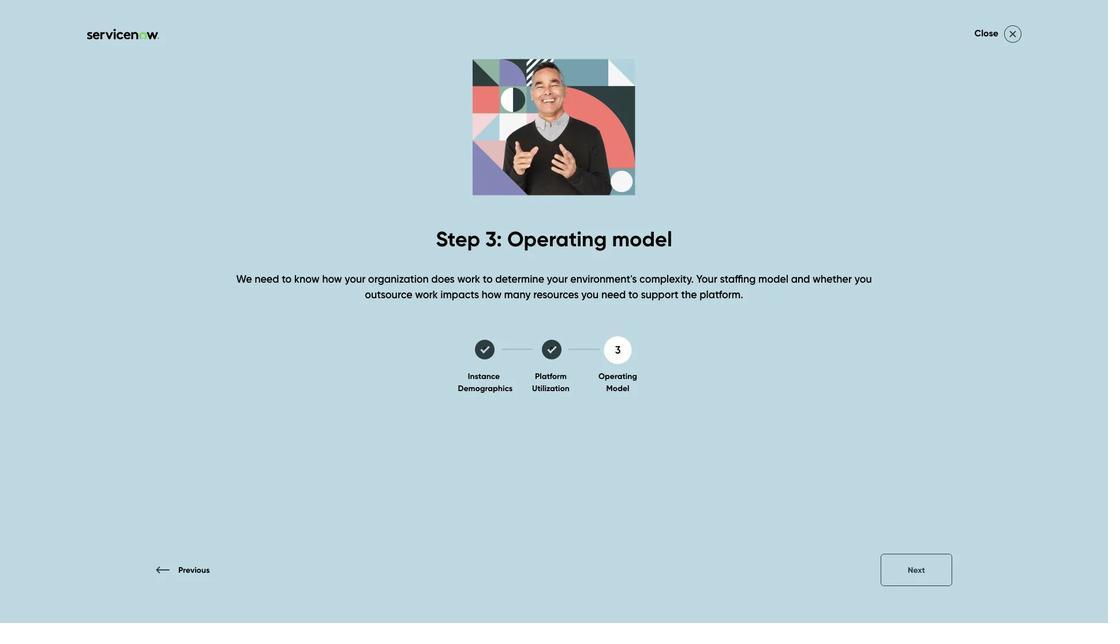 Task type: vqa. For each thing, say whether or not it's contained in the screenshot.
Servicenow image
no



Task type: locate. For each thing, give the bounding box(es) containing it.
servicenow inside servicenow platform team estimator
[[497, 156, 697, 201]]

extends
[[787, 275, 825, 288]]

resources
[[533, 288, 579, 301]]

your right build on the right bottom
[[878, 338, 898, 350]]

team inside use the platform team estimator to find out how many people you need to build your team and get a shareable estimate report.
[[901, 338, 926, 350]]

instance demographics
[[458, 371, 513, 393]]

platform
[[586, 275, 627, 288], [539, 291, 580, 304], [806, 291, 846, 304]]

team inside servicenow platform team estimator
[[497, 204, 589, 249]]

people down the platform®.
[[756, 338, 790, 350]]

2 horizontal spatial you
[[855, 273, 872, 285]]

2 horizontal spatial need
[[813, 338, 837, 350]]

you down environment's
[[581, 288, 599, 301]]

1 vertical spatial many
[[727, 338, 754, 350]]

complexity.
[[639, 273, 694, 285]]

next link
[[881, 554, 952, 586]]

the down establishes,
[[680, 291, 698, 304]]

support inside your servicenow® platform team establishes, maintains, and extends servicenow as a strategic business platform in your organization. the strongest servicenow platform teams have the right number of people with the skills to support the now platform®.
[[661, 306, 698, 319]]

0 vertical spatial platform
[[707, 156, 852, 201]]

now
[[719, 306, 740, 319]]

1 horizontal spatial you
[[793, 338, 810, 350]]

many
[[504, 288, 531, 301], [727, 338, 754, 350]]

build
[[852, 338, 875, 350]]

0 horizontal spatial you
[[581, 288, 599, 301]]

and inside use the platform team estimator to find out how many people you need to build your team and get a shareable estimate report.
[[929, 338, 948, 350]]

demographics
[[458, 383, 513, 393]]

your up platform.
[[696, 273, 717, 285]]

organization
[[368, 273, 429, 285]]

1 horizontal spatial your
[[696, 273, 717, 285]]

people down resources
[[548, 306, 581, 319]]

1 vertical spatial estimator
[[606, 338, 651, 350]]

the down establishes,
[[681, 288, 697, 301]]

find
[[666, 338, 684, 350]]

you down the platform®.
[[793, 338, 810, 350]]

the
[[680, 291, 698, 304], [107, 568, 123, 579]]

and
[[791, 273, 810, 285], [766, 275, 785, 288], [929, 338, 948, 350]]

operating up servicenow®
[[507, 226, 607, 252]]

servicenow
[[497, 156, 697, 201], [828, 275, 884, 288], [747, 291, 803, 304]]

1 vertical spatial how
[[482, 288, 502, 301]]

platform up in
[[586, 275, 627, 288]]

work up impacts
[[457, 273, 480, 285]]

of
[[536, 306, 545, 319]]

people
[[548, 306, 581, 319], [756, 338, 790, 350]]

1 vertical spatial with
[[178, 568, 196, 579]]

how
[[322, 273, 342, 285], [482, 288, 502, 301], [705, 338, 725, 350]]

operating up model
[[598, 371, 637, 381]]

1 horizontal spatial how
[[482, 288, 502, 301]]

model
[[606, 383, 629, 393]]

0 horizontal spatial how
[[322, 273, 342, 285]]

platform down whether
[[806, 291, 846, 304]]

need inside use the platform team estimator to find out how many people you need to build your team and get a shareable estimate report.
[[813, 338, 837, 350]]

0 horizontal spatial model
[[612, 226, 672, 252]]

strongest
[[700, 291, 745, 304]]

the inside use the platform team estimator to find out how many people you need to build your team and get a shareable estimate report.
[[517, 338, 532, 350]]

0 vertical spatial many
[[504, 288, 531, 301]]

need left build on the right bottom
[[813, 338, 837, 350]]

platform inside use the platform team estimator to find out how many people you need to build your team and get a shareable estimate report.
[[535, 338, 575, 350]]

and left extends
[[766, 275, 785, 288]]

2 vertical spatial need
[[813, 338, 837, 350]]

1 vertical spatial need
[[601, 288, 626, 301]]

estimator up report.
[[606, 338, 651, 350]]

1 horizontal spatial with
[[584, 306, 604, 319]]

0 horizontal spatial many
[[504, 288, 531, 301]]

and left whether
[[791, 273, 810, 285]]

0 vertical spatial the
[[680, 291, 698, 304]]

1 horizontal spatial platform
[[586, 275, 627, 288]]

your up resources
[[547, 273, 568, 285]]

need down environment's
[[601, 288, 626, 301]]

the inside your servicenow® platform team establishes, maintains, and extends servicenow as a strategic business platform in your organization. the strongest servicenow platform teams have the right number of people with the skills to support the now platform®.
[[680, 291, 698, 304]]

1 vertical spatial model
[[758, 273, 788, 285]]

1 horizontal spatial work
[[457, 273, 480, 285]]

to
[[282, 273, 292, 285], [483, 273, 493, 285], [628, 288, 638, 301], [648, 306, 658, 319], [653, 338, 663, 350], [840, 338, 850, 350]]

support down complexity.
[[641, 288, 679, 301]]

0 vertical spatial servicenow
[[497, 156, 697, 201]]

with right works
[[178, 568, 196, 579]]

0 horizontal spatial team
[[629, 275, 654, 288]]

0 horizontal spatial with
[[178, 568, 196, 579]]

1 horizontal spatial model
[[758, 273, 788, 285]]

team up servicenow®
[[497, 204, 589, 249]]

1 vertical spatial work
[[415, 288, 438, 301]]

a
[[900, 275, 907, 288], [516, 353, 522, 366]]

need
[[255, 273, 279, 285], [601, 288, 626, 301], [813, 338, 837, 350]]

environment's
[[570, 273, 637, 285]]

platform.
[[700, 288, 743, 301]]

how right out
[[705, 338, 725, 350]]

1 horizontal spatial many
[[727, 338, 754, 350]]

how right know
[[322, 273, 342, 285]]

1 vertical spatial platform
[[535, 338, 575, 350]]

1 vertical spatial team
[[577, 338, 604, 350]]

many down "determine"
[[504, 288, 531, 301]]

team right build on the right bottom
[[901, 338, 926, 350]]

does
[[431, 273, 455, 285]]

0 horizontal spatial people
[[548, 306, 581, 319]]

business
[[497, 291, 537, 304]]

a right as
[[900, 275, 907, 288]]

to left know
[[282, 273, 292, 285]]

0 horizontal spatial servicenow
[[497, 156, 697, 201]]

1 vertical spatial support
[[661, 306, 698, 319]]

0 vertical spatial support
[[641, 288, 679, 301]]

with down in
[[584, 306, 604, 319]]

1 horizontal spatial a
[[900, 275, 907, 288]]

use the platform team estimator to find out how many people you need to build your team and get a shareable estimate report.
[[497, 338, 948, 366]]

0 horizontal spatial the
[[107, 568, 123, 579]]

1 vertical spatial the
[[107, 568, 123, 579]]

1 horizontal spatial team
[[901, 338, 926, 350]]

team up organization.
[[629, 275, 654, 288]]

3:
[[485, 226, 502, 252]]

to left find
[[653, 338, 663, 350]]

platform utilization
[[532, 371, 570, 393]]

0 horizontal spatial and
[[766, 275, 785, 288]]

your right in
[[593, 291, 613, 304]]

and down right at the right of the page
[[929, 338, 948, 350]]

to inside your servicenow® platform team establishes, maintains, and extends servicenow as a strategic business platform in your organization. the strongest servicenow platform teams have the right number of people with the skills to support the now platform®.
[[648, 306, 658, 319]]

the inside the we need to know how your organization does work to determine your environment's complexity. your staffing model and whether you outsource work impacts how many resources you need to support the platform.
[[681, 288, 697, 301]]

team
[[629, 275, 654, 288], [901, 338, 926, 350]]

1 vertical spatial servicenow
[[828, 275, 884, 288]]

1 horizontal spatial and
[[791, 273, 810, 285]]

estimate
[[575, 353, 616, 366]]

your inside use the platform team estimator to find out how many people you need to build your team and get a shareable estimate report.
[[878, 338, 898, 350]]

work down does
[[415, 288, 438, 301]]

you up 'teams'
[[855, 273, 872, 285]]

center
[[230, 32, 274, 49]]

estimator inside servicenow platform team estimator
[[598, 204, 760, 249]]

how up number
[[482, 288, 502, 301]]

estimator up complexity.
[[598, 204, 760, 249]]

2 vertical spatial how
[[705, 338, 725, 350]]

the right the use
[[517, 338, 532, 350]]

1 vertical spatial people
[[756, 338, 790, 350]]

support up find
[[661, 306, 698, 319]]

operating
[[507, 226, 607, 252], [598, 371, 637, 381]]

we need to know how your organization does work to determine your environment's complexity. your staffing model and whether you outsource work impacts how many resources you need to support the platform.
[[236, 273, 872, 301]]

model
[[612, 226, 672, 252], [758, 273, 788, 285]]

you
[[855, 273, 872, 285], [581, 288, 599, 301], [793, 338, 810, 350]]

2 horizontal spatial and
[[929, 338, 948, 350]]

0 vertical spatial with
[[584, 306, 604, 319]]

know
[[294, 273, 320, 285]]

estimator
[[598, 204, 760, 249], [606, 338, 651, 350]]

people inside your servicenow® platform team establishes, maintains, and extends servicenow as a strategic business platform in your organization. the strongest servicenow platform teams have the right number of people with the skills to support the now platform®.
[[548, 306, 581, 319]]

1 vertical spatial team
[[901, 338, 926, 350]]

model up the platform®.
[[758, 273, 788, 285]]

0 vertical spatial team
[[629, 275, 654, 288]]

platform down servicenow®
[[539, 291, 580, 304]]

your
[[696, 273, 717, 285], [497, 275, 517, 288]]

how inside use the platform team estimator to find out how many people you need to build your team and get a shareable estimate report.
[[705, 338, 725, 350]]

0 vertical spatial work
[[457, 273, 480, 285]]

model up complexity.
[[612, 226, 672, 252]]

support
[[641, 288, 679, 301], [661, 306, 698, 319]]

1 horizontal spatial servicenow
[[747, 291, 803, 304]]

maintains,
[[715, 275, 763, 288]]

1 horizontal spatial need
[[601, 288, 626, 301]]

to up skills
[[628, 288, 638, 301]]

a inside use the platform team estimator to find out how many people you need to build your team and get a shareable estimate report.
[[516, 353, 522, 366]]

platform
[[707, 156, 852, 201], [535, 338, 575, 350], [535, 371, 567, 381]]

0 horizontal spatial need
[[255, 273, 279, 285]]

1 horizontal spatial the
[[680, 291, 698, 304]]

your up business on the top left of page
[[497, 275, 517, 288]]

1 horizontal spatial people
[[756, 338, 790, 350]]

the left world
[[107, 568, 123, 579]]

0 vertical spatial a
[[900, 275, 907, 288]]

the
[[681, 288, 697, 301], [907, 291, 923, 304], [606, 306, 622, 319], [701, 306, 716, 319], [517, 338, 532, 350]]

platform inside servicenow platform team estimator
[[707, 156, 852, 201]]

work
[[457, 273, 480, 285], [415, 288, 438, 301]]

0 horizontal spatial your
[[497, 275, 517, 288]]

to left build on the right bottom
[[840, 338, 850, 350]]

a right 'get'
[[516, 353, 522, 366]]

1 vertical spatial a
[[516, 353, 522, 366]]

2 vertical spatial platform
[[535, 371, 567, 381]]

close
[[975, 27, 998, 39]]

report.
[[619, 353, 651, 366]]

0 vertical spatial people
[[548, 306, 581, 319]]

0 vertical spatial estimator
[[598, 204, 760, 249]]

2 vertical spatial you
[[793, 338, 810, 350]]

0 vertical spatial team
[[497, 204, 589, 249]]

2 horizontal spatial how
[[705, 338, 725, 350]]

your
[[345, 273, 366, 285], [547, 273, 568, 285], [593, 291, 613, 304], [878, 338, 898, 350]]

team
[[497, 204, 589, 249], [577, 338, 604, 350]]

to left "determine"
[[483, 273, 493, 285]]

and inside the we need to know how your organization does work to determine your environment's complexity. your staffing model and whether you outsource work impacts how many resources you need to support the platform.
[[791, 273, 810, 285]]

customer success center
[[110, 32, 274, 49]]

with
[[584, 306, 604, 319], [178, 568, 196, 579]]

to down organization.
[[648, 306, 658, 319]]

works
[[151, 568, 175, 579]]

need right we
[[255, 273, 279, 285]]

a inside your servicenow® platform team establishes, maintains, and extends servicenow as a strategic business platform in your organization. the strongest servicenow platform teams have the right number of people with the skills to support the now platform®.
[[900, 275, 907, 288]]

many down now
[[727, 338, 754, 350]]

1
[[483, 345, 486, 354]]

many inside use the platform team estimator to find out how many people you need to build your team and get a shareable estimate report.
[[727, 338, 754, 350]]

impacts
[[441, 288, 479, 301]]

0 vertical spatial model
[[612, 226, 672, 252]]

0 horizontal spatial a
[[516, 353, 522, 366]]

team up estimate
[[577, 338, 604, 350]]



Task type: describe. For each thing, give the bounding box(es) containing it.
support
[[598, 72, 637, 84]]

platform®.
[[743, 306, 793, 319]]

servicenow platform team estimator
[[497, 156, 852, 249]]

people inside use the platform team estimator to find out how many people you need to build your team and get a shareable estimate report.
[[756, 338, 790, 350]]

support inside the we need to know how your organization does work to determine your environment's complexity. your staffing model and whether you outsource work impacts how many resources you need to support the platform.
[[641, 288, 679, 301]]

have
[[881, 291, 905, 304]]

get
[[497, 353, 513, 366]]

get
[[577, 72, 595, 84]]

2 horizontal spatial platform
[[806, 291, 846, 304]]

strategic
[[909, 275, 951, 288]]

step 3: operating model
[[436, 226, 672, 252]]

skills
[[625, 306, 646, 319]]

get support
[[577, 72, 637, 84]]

2 vertical spatial servicenow
[[747, 291, 803, 304]]

your inside your servicenow® platform team establishes, maintains, and extends servicenow as a strategic business platform in your organization. the strongest servicenow platform teams have the right number of people with the skills to support the now platform®.
[[497, 275, 517, 288]]

team inside your servicenow® platform team establishes, maintains, and extends servicenow as a strategic business platform in your organization. the strongest servicenow platform teams have the right number of people with the skills to support the now platform®.
[[629, 275, 654, 288]]

1 vertical spatial operating
[[598, 371, 637, 381]]

next
[[908, 565, 925, 575]]

1 vertical spatial you
[[581, 288, 599, 301]]

2
[[550, 345, 554, 354]]

right
[[926, 291, 947, 304]]

your inside your servicenow® platform team establishes, maintains, and extends servicenow as a strategic business platform in your organization. the strongest servicenow platform teams have the right number of people with the skills to support the now platform®.
[[593, 291, 613, 304]]

many inside the we need to know how your organization does work to determine your environment's complexity. your staffing model and whether you outsource work impacts how many resources you need to support the platform.
[[504, 288, 531, 301]]

determine
[[495, 273, 544, 285]]

you inside use the platform team estimator to find out how many people you need to build your team and get a shareable estimate report.
[[793, 338, 810, 350]]

establishes,
[[657, 275, 712, 288]]

0 vertical spatial need
[[255, 273, 279, 285]]

in
[[582, 291, 590, 304]]

servicenow®
[[520, 275, 584, 288]]

and for staffing
[[791, 273, 810, 285]]

the left right at the right of the page
[[907, 291, 923, 304]]

team inside use the platform team estimator to find out how many people you need to build your team and get a shareable estimate report.
[[577, 338, 604, 350]]

we
[[236, 273, 252, 285]]

instance
[[468, 371, 500, 381]]

customer success center link
[[23, 32, 277, 49]]

step
[[436, 226, 480, 252]]

staffing
[[720, 273, 756, 285]]

success
[[175, 32, 226, 49]]

organization.
[[616, 291, 678, 304]]

0 vertical spatial how
[[322, 273, 342, 285]]

and inside your servicenow® platform team establishes, maintains, and extends servicenow as a strategic business platform in your organization. the strongest servicenow platform teams have the right number of people with the skills to support the now platform®.
[[766, 275, 785, 288]]

get support link
[[577, 62, 637, 94]]

the world works with servicenow™
[[107, 568, 253, 579]]

0 horizontal spatial platform
[[539, 291, 580, 304]]

number
[[497, 306, 533, 319]]

services
[[504, 72, 543, 84]]

outsource
[[365, 288, 412, 301]]

0 vertical spatial operating
[[507, 226, 607, 252]]

with inside your servicenow® platform team establishes, maintains, and extends servicenow as a strategic business platform in your organization. the strongest servicenow platform teams have the right number of people with the skills to support the now platform®.
[[584, 306, 604, 319]]

use
[[497, 338, 514, 350]]

services link
[[504, 62, 543, 94]]

platform inside platform utilization
[[535, 371, 567, 381]]

previous
[[178, 565, 210, 575]]

your servicenow® platform team establishes, maintains, and extends servicenow as a strategic business platform in your organization. the strongest servicenow platform teams have the right number of people with the skills to support the now platform®.
[[497, 275, 951, 319]]

the left skills
[[606, 306, 622, 319]]

world
[[125, 568, 149, 579]]

the left now
[[701, 306, 716, 319]]

whether
[[813, 273, 852, 285]]

teams
[[849, 291, 879, 304]]

servicenow™
[[198, 568, 253, 579]]

and for your
[[929, 338, 948, 350]]

operating model
[[598, 371, 637, 393]]

0 horizontal spatial work
[[415, 288, 438, 301]]

0 vertical spatial you
[[855, 273, 872, 285]]

2 horizontal spatial servicenow
[[828, 275, 884, 288]]

estimator inside use the platform team estimator to find out how many people you need to build your team and get a shareable estimate report.
[[606, 338, 651, 350]]

your up outsource
[[345, 273, 366, 285]]

model inside the we need to know how your organization does work to determine your environment's complexity. your staffing model and whether you outsource work impacts how many resources you need to support the platform.
[[758, 273, 788, 285]]

your inside the we need to know how your organization does work to determine your environment's complexity. your staffing model and whether you outsource work impacts how many resources you need to support the platform.
[[696, 273, 717, 285]]

out
[[686, 338, 702, 350]]

customer
[[110, 32, 172, 49]]

shareable
[[525, 353, 572, 366]]

utilization
[[532, 383, 570, 393]]

3
[[615, 344, 621, 356]]

as
[[886, 275, 898, 288]]



